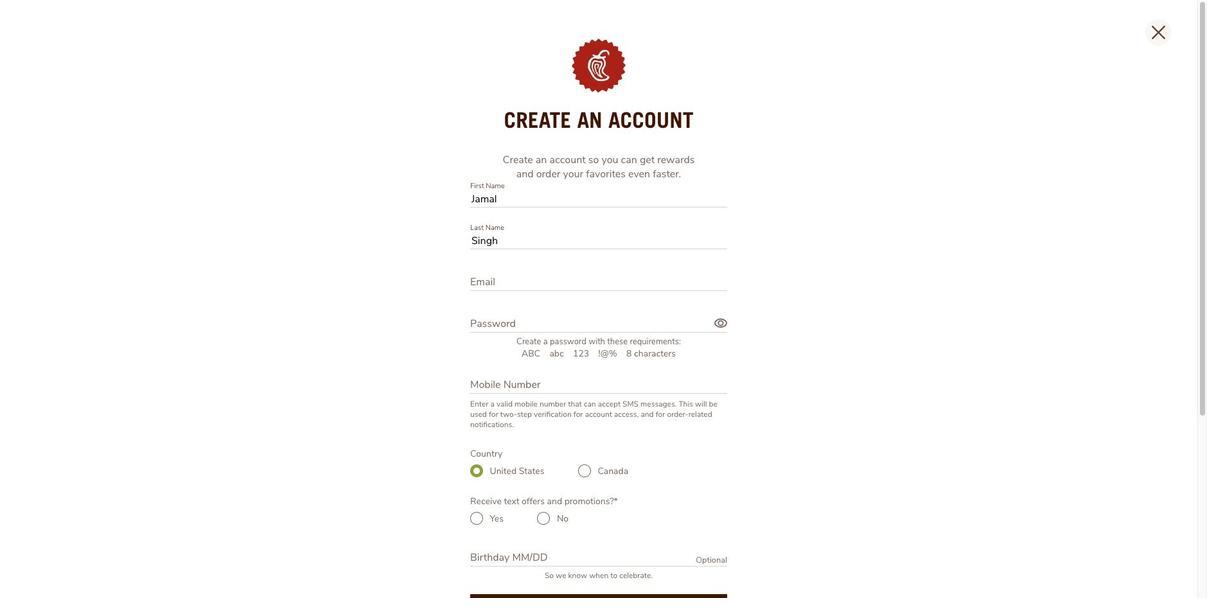 Task type: vqa. For each thing, say whether or not it's contained in the screenshot.
1st 160cal from the bottom of the page
no



Task type: locate. For each thing, give the bounding box(es) containing it.
Enter mobile number. telephone field
[[471, 378, 728, 394]]

burrito bowl image
[[498, 454, 690, 563]]

option group
[[471, 465, 728, 478]]

Enter birthday in MM/DD format so we know when to celebrate. telephone field
[[471, 551, 728, 567]]

Enter email email field
[[471, 275, 728, 291]]

United states radio
[[471, 465, 483, 478]]

definition
[[503, 153, 696, 181], [471, 399, 728, 430], [471, 448, 728, 460], [471, 496, 728, 508], [696, 555, 728, 566], [471, 571, 728, 581]]

password not visible image
[[715, 317, 728, 330]]

Enter last name text field
[[471, 233, 728, 250]]

add to bag image
[[1168, 45, 1199, 76]]

heading
[[471, 109, 728, 131]]

main content
[[0, 0, 1208, 598]]

no image
[[538, 512, 551, 525]]

Yes radio
[[471, 512, 483, 525]]

Enter first name text field
[[471, 192, 728, 208]]



Task type: describe. For each thing, give the bounding box(es) containing it.
yes image
[[471, 512, 483, 525]]

No radio
[[538, 512, 551, 525]]

modal image
[[572, 39, 626, 93]]

Enter password password field
[[471, 317, 728, 333]]

Canada radio
[[578, 465, 591, 478]]

canada image
[[578, 465, 591, 478]]



